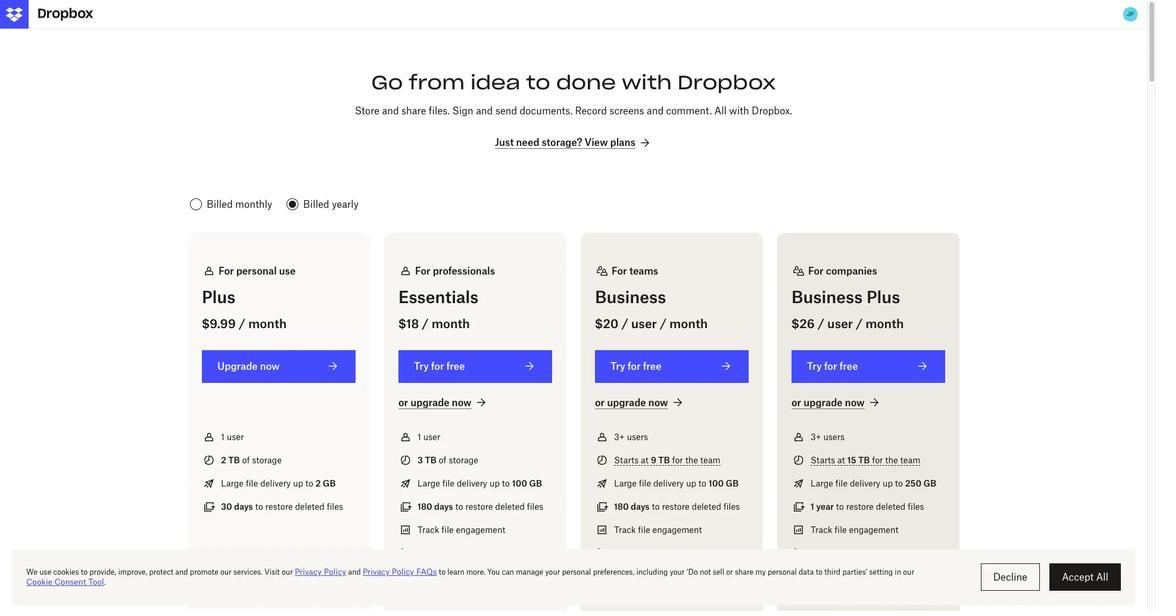 Task type: locate. For each thing, give the bounding box(es) containing it.
files for essentials
[[527, 502, 544, 512]]

large for business plus
[[811, 478, 834, 489]]

/ for essentials
[[422, 316, 429, 331]]

2 unlimited signature requests from the left
[[615, 548, 729, 558]]

1 or from the left
[[399, 397, 408, 409]]

3 deleted from the left
[[692, 502, 722, 512]]

large for business
[[615, 478, 637, 489]]

3 files from the left
[[724, 502, 740, 512]]

the up large file delivery up to 250 gb
[[886, 455, 899, 465]]

record, for business
[[615, 595, 644, 605]]

1 horizontal spatial of
[[439, 455, 447, 465]]

1 try from the left
[[414, 360, 429, 372]]

1 horizontal spatial requests
[[695, 548, 729, 558]]

large file delivery up to 250 gb
[[811, 478, 937, 489]]

and
[[382, 105, 399, 117], [476, 105, 493, 117], [647, 105, 664, 117], [676, 595, 691, 605], [873, 595, 887, 605]]

2 tb from the left
[[425, 455, 437, 465]]

2 track file engagement from the left
[[615, 525, 702, 535]]

or for essentials
[[399, 397, 408, 409]]

users for business plus
[[824, 432, 845, 442]]

3 large from the left
[[615, 478, 637, 489]]

100
[[512, 478, 528, 489], [709, 478, 724, 489]]

unlimited signature requests for business plus
[[811, 548, 926, 558]]

2 record, review, and edit video from the left
[[811, 595, 928, 605]]

with up 'screens'
[[622, 70, 672, 95]]

now inside upgrade now link
[[260, 360, 280, 372]]

record, review, and edit video for business plus
[[811, 595, 928, 605]]

1 user up 3
[[418, 432, 441, 442]]

1 engagement from the left
[[456, 525, 506, 535]]

plus
[[202, 287, 236, 307], [867, 287, 901, 307]]

deleted for business plus
[[877, 502, 906, 512]]

0 horizontal spatial storage
[[252, 455, 282, 465]]

3 unlimited from the left
[[811, 548, 850, 558]]

2 review, from the left
[[843, 595, 870, 605]]

large for essentials
[[418, 478, 440, 489]]

for down $26 / user / month at the right bottom of the page
[[825, 360, 838, 372]]

0 horizontal spatial or
[[399, 397, 408, 409]]

3 editing from the left
[[830, 571, 858, 582]]

now up 3 tb of storage
[[452, 397, 472, 409]]

1 180 days to restore deleted files from the left
[[418, 502, 544, 512]]

try down $26
[[808, 360, 822, 372]]

3 tb from the left
[[659, 455, 670, 465]]

1 gb from the left
[[323, 478, 336, 489]]

business down for companies
[[792, 287, 863, 307]]

now up 9
[[649, 397, 669, 409]]

/ for plus
[[239, 316, 246, 331]]

2 horizontal spatial upgrade
[[804, 397, 843, 409]]

try for free link down $18 / month in the bottom left of the page
[[399, 350, 553, 383]]

2 edit from the left
[[890, 595, 905, 605]]

3 pdf editing from the left
[[811, 571, 858, 582]]

or upgrade now link up the 15 on the right
[[792, 396, 882, 410]]

2 upgrade from the left
[[607, 397, 647, 409]]

storage
[[252, 455, 282, 465], [449, 455, 479, 465]]

team right 9
[[701, 455, 721, 465]]

1 or upgrade now link from the left
[[399, 396, 489, 410]]

1 horizontal spatial pdf editing
[[615, 571, 661, 582]]

2 restore from the left
[[466, 502, 493, 512]]

1 files from the left
[[327, 502, 343, 512]]

gb for business plus
[[924, 478, 937, 489]]

tb up 30
[[228, 455, 240, 465]]

large down "starts at 9 tb for the team"
[[615, 478, 637, 489]]

try down $20
[[611, 360, 626, 372]]

9
[[651, 455, 657, 465]]

1 horizontal spatial or upgrade now link
[[595, 396, 685, 410]]

delivery down starts at 15 tb for the team
[[851, 478, 881, 489]]

2 the from the left
[[886, 455, 899, 465]]

2 horizontal spatial pdf editing
[[811, 571, 858, 582]]

3 try from the left
[[808, 360, 822, 372]]

storage?
[[542, 137, 583, 149]]

1 user up the '2 tb of storage'
[[221, 432, 244, 442]]

1 horizontal spatial large file delivery up to 100 gb
[[615, 478, 739, 489]]

sign
[[453, 105, 474, 117]]

unlimited for business
[[615, 548, 654, 558]]

users up "starts at 9 tb for the team"
[[627, 432, 649, 442]]

free for business
[[643, 360, 662, 372]]

large down 3
[[418, 478, 440, 489]]

2 tb of storage
[[221, 455, 282, 465]]

the for business
[[686, 455, 699, 465]]

for left teams
[[612, 265, 627, 277]]

3 try for free from the left
[[808, 360, 859, 372]]

editing for essentials
[[437, 571, 465, 582]]

250
[[906, 478, 922, 489]]

unlimited signature requests
[[418, 548, 533, 558], [615, 548, 729, 558], [811, 548, 926, 558]]

0 horizontal spatial team
[[701, 455, 721, 465]]

1 horizontal spatial 180
[[615, 502, 629, 512]]

3 try for free link from the left
[[792, 350, 946, 383]]

4 tb from the left
[[859, 455, 871, 465]]

starts for business
[[615, 455, 639, 465]]

requests for essentials
[[499, 548, 533, 558]]

upgrade for business
[[607, 397, 647, 409]]

days for business
[[631, 502, 650, 512]]

180 days to restore deleted files
[[418, 502, 544, 512], [615, 502, 740, 512]]

of for 3 tb
[[439, 455, 447, 465]]

large up year on the bottom right
[[811, 478, 834, 489]]

1 horizontal spatial the
[[886, 455, 899, 465]]

0 horizontal spatial try for free
[[414, 360, 465, 372]]

free down $20 / user / month
[[643, 360, 662, 372]]

1 horizontal spatial review,
[[843, 595, 870, 605]]

restore down 3 tb of storage
[[466, 502, 493, 512]]

starts at 15 tb for the team
[[811, 455, 921, 465]]

file
[[246, 478, 258, 489], [443, 478, 455, 489], [639, 478, 652, 489], [836, 478, 848, 489], [442, 525, 454, 535], [639, 525, 651, 535], [835, 525, 847, 535]]

0 horizontal spatial 1
[[221, 432, 225, 442]]

3+ users for business plus
[[811, 432, 845, 442]]

0 horizontal spatial or upgrade now
[[399, 397, 472, 409]]

billed left monthly
[[207, 199, 233, 211]]

180 days to restore deleted files down 3 tb of storage
[[418, 502, 544, 512]]

team for business plus
[[901, 455, 921, 465]]

tb right the 15 on the right
[[859, 455, 871, 465]]

0 horizontal spatial try for free link
[[399, 350, 553, 383]]

2 180 from the left
[[615, 502, 629, 512]]

3+ users up starts at 15 tb for the team
[[811, 432, 845, 442]]

1 horizontal spatial 1
[[418, 432, 421, 442]]

try for free link for business
[[595, 350, 749, 383]]

edit
[[693, 595, 708, 605], [890, 595, 905, 605]]

1 user for 3
[[418, 432, 441, 442]]

days
[[234, 502, 253, 512], [435, 502, 453, 512], [631, 502, 650, 512]]

1 business from the left
[[595, 287, 667, 307]]

3+ for business
[[615, 432, 625, 442]]

3+ users up "starts at 9 tb for the team"
[[615, 432, 649, 442]]

1 horizontal spatial with
[[730, 105, 750, 117]]

0 horizontal spatial or upgrade now link
[[399, 396, 489, 410]]

1 requests from the left
[[499, 548, 533, 558]]

or upgrade now link up 9
[[595, 396, 685, 410]]

editing for business
[[634, 571, 661, 582]]

1 left year on the bottom right
[[811, 502, 815, 512]]

business
[[595, 287, 667, 307], [792, 287, 863, 307]]

0 horizontal spatial 2
[[221, 455, 226, 465]]

2 pdf editing from the left
[[615, 571, 661, 582]]

large file delivery up to 100 gb for business
[[615, 478, 739, 489]]

free for business plus
[[840, 360, 859, 372]]

user down business plus at right
[[828, 316, 854, 331]]

1 video from the left
[[710, 595, 731, 605]]

delivery down "starts at 9 tb for the team"
[[654, 478, 684, 489]]

1 horizontal spatial edit
[[890, 595, 905, 605]]

1 horizontal spatial starts
[[811, 455, 836, 465]]

3 month from the left
[[670, 316, 708, 331]]

restore for business
[[663, 502, 690, 512]]

$26 / user / month
[[792, 316, 905, 331]]

0 horizontal spatial engagement
[[456, 525, 506, 535]]

2 pdf from the left
[[615, 571, 631, 582]]

try for free link down $20 / user / month
[[595, 350, 749, 383]]

track
[[418, 525, 440, 535], [615, 525, 636, 535], [811, 525, 833, 535]]

delivery for essentials
[[457, 478, 488, 489]]

free down $26 / user / month at the right bottom of the page
[[840, 360, 859, 372]]

1 horizontal spatial upgrade
[[607, 397, 647, 409]]

1 horizontal spatial record, review, and edit video
[[811, 595, 928, 605]]

2 horizontal spatial free
[[840, 360, 859, 372]]

of
[[242, 455, 250, 465], [439, 455, 447, 465]]

days down "starts at 9 tb for the team"
[[631, 502, 650, 512]]

record,
[[615, 595, 644, 605], [811, 595, 841, 605]]

or upgrade now
[[399, 397, 472, 409], [595, 397, 669, 409], [792, 397, 865, 409]]

$9.99 / month
[[202, 316, 287, 331]]

2 horizontal spatial editing
[[830, 571, 858, 582]]

0 horizontal spatial days
[[234, 502, 253, 512]]

2 horizontal spatial track file engagement
[[811, 525, 899, 535]]

business for business plus
[[792, 287, 863, 307]]

with
[[622, 70, 672, 95], [730, 105, 750, 117]]

for for business
[[612, 265, 627, 277]]

0 vertical spatial 2
[[221, 455, 226, 465]]

engagement for essentials
[[456, 525, 506, 535]]

3 track from the left
[[811, 525, 833, 535]]

files for business plus
[[908, 502, 925, 512]]

upgrade for business plus
[[804, 397, 843, 409]]

2 up from the left
[[490, 478, 500, 489]]

1 at from the left
[[641, 455, 649, 465]]

of right 3
[[439, 455, 447, 465]]

0 horizontal spatial 3+ users
[[615, 432, 649, 442]]

2 up 30 days to restore deleted files
[[316, 478, 321, 489]]

2 horizontal spatial or upgrade now
[[792, 397, 865, 409]]

try for free down $20 / user / month
[[611, 360, 662, 372]]

business down for teams on the right top of page
[[595, 287, 667, 307]]

0 horizontal spatial record,
[[615, 595, 644, 605]]

180 days to restore deleted files for essentials
[[418, 502, 544, 512]]

1 horizontal spatial or
[[595, 397, 605, 409]]

2 large file delivery up to 100 gb from the left
[[615, 478, 739, 489]]

1 up the '2 tb of storage'
[[221, 432, 225, 442]]

2 up 30
[[221, 455, 226, 465]]

2 record, from the left
[[811, 595, 841, 605]]

large up 30
[[221, 478, 244, 489]]

180 days to restore deleted files for business
[[615, 502, 740, 512]]

signature
[[459, 548, 496, 558], [656, 548, 693, 558], [853, 548, 890, 558]]

jp button
[[1122, 5, 1141, 24]]

delivery up 30 days to restore deleted files
[[260, 478, 291, 489]]

2 horizontal spatial signature
[[853, 548, 890, 558]]

free for essentials
[[447, 360, 465, 372]]

1 horizontal spatial try for free
[[611, 360, 662, 372]]

0 horizontal spatial of
[[242, 455, 250, 465]]

try for business plus
[[808, 360, 822, 372]]

100 for essentials
[[512, 478, 528, 489]]

billed
[[207, 199, 233, 211], [303, 199, 330, 211]]

now for business plus
[[846, 397, 865, 409]]

try for free down $26 / user / month at the right bottom of the page
[[808, 360, 859, 372]]

or upgrade now link for business
[[595, 396, 685, 410]]

0 horizontal spatial requests
[[499, 548, 533, 558]]

starts left the 15 on the right
[[811, 455, 836, 465]]

1 horizontal spatial track file engagement
[[615, 525, 702, 535]]

user
[[632, 316, 657, 331], [828, 316, 854, 331], [227, 432, 244, 442], [424, 432, 441, 442]]

3 signature from the left
[[853, 548, 890, 558]]

1 try for free link from the left
[[399, 350, 553, 383]]

0 horizontal spatial try
[[414, 360, 429, 372]]

1 horizontal spatial 3+ users
[[811, 432, 845, 442]]

1 pdf from the left
[[418, 571, 435, 582]]

1 vertical spatial 2
[[316, 478, 321, 489]]

180 days to restore deleted files down "starts at 9 tb for the team"
[[615, 502, 740, 512]]

of up large file delivery up to 2 gb in the bottom left of the page
[[242, 455, 250, 465]]

to
[[526, 70, 551, 95], [306, 478, 314, 489], [502, 478, 510, 489], [699, 478, 707, 489], [896, 478, 904, 489], [255, 502, 263, 512], [456, 502, 464, 512], [652, 502, 660, 512], [837, 502, 845, 512]]

for
[[219, 265, 234, 277], [415, 265, 431, 277], [612, 265, 627, 277], [809, 265, 824, 277]]

yearly
[[332, 199, 359, 211]]

try for free link down $26 / user / month at the right bottom of the page
[[792, 350, 946, 383]]

0 horizontal spatial 100
[[512, 478, 528, 489]]

files
[[327, 502, 343, 512], [527, 502, 544, 512], [724, 502, 740, 512], [908, 502, 925, 512]]

3 upgrade from the left
[[804, 397, 843, 409]]

for down $18 / month in the bottom left of the page
[[431, 360, 444, 372]]

2 or from the left
[[595, 397, 605, 409]]

3+ up starts at 15 tb for the team
[[811, 432, 822, 442]]

2 team from the left
[[901, 455, 921, 465]]

1 storage from the left
[[252, 455, 282, 465]]

1 horizontal spatial business
[[792, 287, 863, 307]]

1 editing from the left
[[437, 571, 465, 582]]

at left 9
[[641, 455, 649, 465]]

5 / from the left
[[818, 316, 825, 331]]

now up the 15 on the right
[[846, 397, 865, 409]]

billed for billed monthly
[[207, 199, 233, 211]]

large
[[221, 478, 244, 489], [418, 478, 440, 489], [615, 478, 637, 489], [811, 478, 834, 489]]

2 horizontal spatial unlimited
[[811, 548, 850, 558]]

1 users from the left
[[627, 432, 649, 442]]

unlimited
[[418, 548, 457, 558], [615, 548, 654, 558], [811, 548, 850, 558]]

restore down "starts at 9 tb for the team"
[[663, 502, 690, 512]]

0 horizontal spatial review,
[[647, 595, 674, 605]]

track file engagement
[[418, 525, 506, 535], [615, 525, 702, 535], [811, 525, 899, 535]]

2 gb from the left
[[530, 478, 543, 489]]

1 for 2 tb
[[221, 432, 225, 442]]

2 users from the left
[[824, 432, 845, 442]]

restore for business plus
[[847, 502, 874, 512]]

1 horizontal spatial users
[[824, 432, 845, 442]]

0 horizontal spatial unlimited signature requests
[[418, 548, 533, 558]]

try for free for essentials
[[414, 360, 465, 372]]

try for free
[[414, 360, 465, 372], [611, 360, 662, 372], [808, 360, 859, 372]]

4 files from the left
[[908, 502, 925, 512]]

3 requests from the left
[[892, 548, 926, 558]]

or upgrade now link up 3 tb of storage
[[399, 396, 489, 410]]

up
[[293, 478, 303, 489], [490, 478, 500, 489], [687, 478, 697, 489], [883, 478, 894, 489]]

or upgrade now for essentials
[[399, 397, 472, 409]]

2 horizontal spatial pdf
[[811, 571, 828, 582]]

video
[[710, 595, 731, 605], [907, 595, 928, 605]]

at left the 15 on the right
[[838, 455, 846, 465]]

plus down companies
[[867, 287, 901, 307]]

1 record, from the left
[[615, 595, 644, 605]]

track file engagement for business plus
[[811, 525, 899, 535]]

1 vertical spatial with
[[730, 105, 750, 117]]

try for free down $18 / month in the bottom left of the page
[[414, 360, 465, 372]]

2 storage from the left
[[449, 455, 479, 465]]

1 pdf editing from the left
[[418, 571, 465, 582]]

team up the 250
[[901, 455, 921, 465]]

for left personal
[[219, 265, 234, 277]]

0 horizontal spatial starts
[[615, 455, 639, 465]]

starts left 9
[[615, 455, 639, 465]]

2 engagement from the left
[[653, 525, 702, 535]]

team
[[701, 455, 721, 465], [901, 455, 921, 465]]

1 horizontal spatial track
[[615, 525, 636, 535]]

3 days from the left
[[631, 502, 650, 512]]

1 horizontal spatial plus
[[867, 287, 901, 307]]

2 horizontal spatial days
[[631, 502, 650, 512]]

3 tb of storage
[[418, 455, 479, 465]]

files.
[[429, 105, 450, 117]]

2 billed from the left
[[303, 199, 330, 211]]

0 horizontal spatial free
[[447, 360, 465, 372]]

unlimited signature requests for essentials
[[418, 548, 533, 558]]

0 horizontal spatial with
[[622, 70, 672, 95]]

/ for business plus
[[818, 316, 825, 331]]

$18
[[399, 316, 419, 331]]

send
[[496, 105, 518, 117]]

2 horizontal spatial track
[[811, 525, 833, 535]]

comment.
[[667, 105, 712, 117]]

0 horizontal spatial record, review, and edit video
[[615, 595, 731, 605]]

1 horizontal spatial editing
[[634, 571, 661, 582]]

0 horizontal spatial track file engagement
[[418, 525, 506, 535]]

2 video from the left
[[907, 595, 928, 605]]

3 pdf from the left
[[811, 571, 828, 582]]

editing for business plus
[[830, 571, 858, 582]]

1 horizontal spatial video
[[907, 595, 928, 605]]

up for business
[[687, 478, 697, 489]]

0 horizontal spatial 180 days to restore deleted files
[[418, 502, 544, 512]]

free down $18 / month in the bottom left of the page
[[447, 360, 465, 372]]

1 up 3
[[418, 432, 421, 442]]

1 horizontal spatial team
[[901, 455, 921, 465]]

2 100 from the left
[[709, 478, 724, 489]]

0 horizontal spatial track
[[418, 525, 440, 535]]

1 horizontal spatial unlimited
[[615, 548, 654, 558]]

2 starts from the left
[[811, 455, 836, 465]]

up for essentials
[[490, 478, 500, 489]]

$20 / user / month
[[595, 316, 708, 331]]

0 horizontal spatial video
[[710, 595, 731, 605]]

2 or upgrade now from the left
[[595, 397, 669, 409]]

or
[[399, 397, 408, 409], [595, 397, 605, 409], [792, 397, 802, 409]]

3
[[418, 455, 423, 465]]

try for free for business plus
[[808, 360, 859, 372]]

upgrade for essentials
[[411, 397, 450, 409]]

now right upgrade
[[260, 360, 280, 372]]

days right 30
[[234, 502, 253, 512]]

2 horizontal spatial or
[[792, 397, 802, 409]]

restore for essentials
[[466, 502, 493, 512]]

2 requests from the left
[[695, 548, 729, 558]]

record, for business plus
[[811, 595, 841, 605]]

1 horizontal spatial signature
[[656, 548, 693, 558]]

2 try for free from the left
[[611, 360, 662, 372]]

1 horizontal spatial storage
[[449, 455, 479, 465]]

2 try from the left
[[611, 360, 626, 372]]

1 record, review, and edit video from the left
[[615, 595, 731, 605]]

1 180 from the left
[[418, 502, 433, 512]]

editing
[[437, 571, 465, 582], [634, 571, 661, 582], [830, 571, 858, 582]]

signature for essentials
[[459, 548, 496, 558]]

monthly
[[235, 199, 272, 211]]

users up starts at 15 tb for the team
[[824, 432, 845, 442]]

for right 9
[[673, 455, 684, 465]]

2 or upgrade now link from the left
[[595, 396, 685, 410]]

3 free from the left
[[840, 360, 859, 372]]

4 up from the left
[[883, 478, 894, 489]]

for down $20 / user / month
[[628, 360, 641, 372]]

3+
[[615, 432, 625, 442], [811, 432, 822, 442]]

4 gb from the left
[[924, 478, 937, 489]]

tb right 3
[[425, 455, 437, 465]]

0 horizontal spatial upgrade
[[411, 397, 450, 409]]

essentials
[[399, 287, 479, 307]]

2 horizontal spatial try for free
[[808, 360, 859, 372]]

delivery
[[260, 478, 291, 489], [457, 478, 488, 489], [654, 478, 684, 489], [851, 478, 881, 489]]

1 large file delivery up to 100 gb from the left
[[418, 478, 543, 489]]

large file delivery up to 100 gb
[[418, 478, 543, 489], [615, 478, 739, 489]]

0 horizontal spatial large file delivery up to 100 gb
[[418, 478, 543, 489]]

the right 9
[[686, 455, 699, 465]]

or upgrade now link for business plus
[[792, 396, 882, 410]]

requests for business plus
[[892, 548, 926, 558]]

1 track file engagement from the left
[[418, 525, 506, 535]]

0 horizontal spatial billed
[[207, 199, 233, 211]]

0 horizontal spatial 180
[[418, 502, 433, 512]]

2 180 days to restore deleted files from the left
[[615, 502, 740, 512]]

0 horizontal spatial unlimited
[[418, 548, 457, 558]]

2
[[221, 455, 226, 465], [316, 478, 321, 489]]

tb right 9
[[659, 455, 670, 465]]

/
[[239, 316, 246, 331], [422, 316, 429, 331], [622, 316, 629, 331], [660, 316, 667, 331], [818, 316, 825, 331], [857, 316, 863, 331]]

0 horizontal spatial pdf editing
[[418, 571, 465, 582]]

1 100 from the left
[[512, 478, 528, 489]]

1 horizontal spatial or upgrade now
[[595, 397, 669, 409]]

0 horizontal spatial the
[[686, 455, 699, 465]]

delivery down 3 tb of storage
[[457, 478, 488, 489]]

0 horizontal spatial business
[[595, 287, 667, 307]]

storage up large file delivery up to 2 gb in the bottom left of the page
[[252, 455, 282, 465]]

try for business
[[611, 360, 626, 372]]

deleted for business
[[692, 502, 722, 512]]

large file delivery up to 100 gb down "starts at 9 tb for the team"
[[615, 478, 739, 489]]

restore down large file delivery up to 2 gb in the bottom left of the page
[[266, 502, 293, 512]]

4 delivery from the left
[[851, 478, 881, 489]]

1 review, from the left
[[647, 595, 674, 605]]

1 horizontal spatial at
[[838, 455, 846, 465]]

pdf for business plus
[[811, 571, 828, 582]]

user up 3 tb of storage
[[424, 432, 441, 442]]

gb
[[323, 478, 336, 489], [530, 478, 543, 489], [726, 478, 739, 489], [924, 478, 937, 489]]

at
[[641, 455, 649, 465], [838, 455, 846, 465]]

1 horizontal spatial free
[[643, 360, 662, 372]]

for
[[431, 360, 444, 372], [628, 360, 641, 372], [825, 360, 838, 372], [673, 455, 684, 465], [873, 455, 884, 465]]

2 files from the left
[[527, 502, 544, 512]]

from
[[409, 70, 465, 95]]

storage for 2 tb of storage
[[252, 455, 282, 465]]

2 horizontal spatial try for free link
[[792, 350, 946, 383]]

1 horizontal spatial 180 days to restore deleted files
[[615, 502, 740, 512]]

requests
[[499, 548, 533, 558], [695, 548, 729, 558], [892, 548, 926, 558]]

1 unlimited signature requests from the left
[[418, 548, 533, 558]]

large file delivery up to 100 gb down 3 tb of storage
[[418, 478, 543, 489]]

1 track from the left
[[418, 525, 440, 535]]

None radio
[[188, 195, 275, 214], [284, 195, 361, 214], [188, 195, 275, 214], [284, 195, 361, 214]]

0 horizontal spatial plus
[[202, 287, 236, 307]]

2 for from the left
[[415, 265, 431, 277]]

2 horizontal spatial unlimited signature requests
[[811, 548, 926, 558]]

3 or upgrade now from the left
[[792, 397, 865, 409]]

pdf editing
[[418, 571, 465, 582], [615, 571, 661, 582], [811, 571, 858, 582]]

30 days to restore deleted files
[[221, 502, 343, 512]]

0 horizontal spatial edit
[[693, 595, 708, 605]]

4 restore from the left
[[847, 502, 874, 512]]

try down $18
[[414, 360, 429, 372]]

4 large from the left
[[811, 478, 834, 489]]

1 horizontal spatial 100
[[709, 478, 724, 489]]

3+ up "starts at 9 tb for the team"
[[615, 432, 625, 442]]

review, for business
[[647, 595, 674, 605]]

2 deleted from the left
[[496, 502, 525, 512]]

business for business
[[595, 287, 667, 307]]

4 deleted from the left
[[877, 502, 906, 512]]

180
[[418, 502, 433, 512], [615, 502, 629, 512]]

engagement
[[456, 525, 506, 535], [653, 525, 702, 535], [850, 525, 899, 535]]

1 horizontal spatial 1 user
[[418, 432, 441, 442]]

at for business plus
[[838, 455, 846, 465]]

large file delivery up to 100 gb for essentials
[[418, 478, 543, 489]]

1 horizontal spatial 3+
[[811, 432, 822, 442]]

with right all
[[730, 105, 750, 117]]

4 for from the left
[[809, 265, 824, 277]]

plus up $9.99
[[202, 287, 236, 307]]

0 horizontal spatial at
[[641, 455, 649, 465]]

for left companies
[[809, 265, 824, 277]]

2 horizontal spatial 1
[[811, 502, 815, 512]]

restore down large file delivery up to 250 gb
[[847, 502, 874, 512]]

2 3+ users from the left
[[811, 432, 845, 442]]

180 for essentials
[[418, 502, 433, 512]]

restore
[[266, 502, 293, 512], [466, 502, 493, 512], [663, 502, 690, 512], [847, 502, 874, 512]]

unlimited for business plus
[[811, 548, 850, 558]]

2 horizontal spatial requests
[[892, 548, 926, 558]]

days down 3 tb of storage
[[435, 502, 453, 512]]

review,
[[647, 595, 674, 605], [843, 595, 870, 605]]

idea
[[471, 70, 521, 95]]

1 user
[[221, 432, 244, 442], [418, 432, 441, 442]]

2 horizontal spatial engagement
[[850, 525, 899, 535]]

record, review, and edit video
[[615, 595, 731, 605], [811, 595, 928, 605]]

2 track from the left
[[615, 525, 636, 535]]

storage right 3
[[449, 455, 479, 465]]

1 horizontal spatial try for free link
[[595, 350, 749, 383]]

billed left yearly
[[303, 199, 330, 211]]

try for free link
[[399, 350, 553, 383], [595, 350, 749, 383], [792, 350, 946, 383]]

3+ users
[[615, 432, 649, 442], [811, 432, 845, 442]]

2 horizontal spatial or upgrade now link
[[792, 396, 882, 410]]

try for free link for business plus
[[792, 350, 946, 383]]

users
[[627, 432, 649, 442], [824, 432, 845, 442]]

1 signature from the left
[[459, 548, 496, 558]]

2 plus from the left
[[867, 287, 901, 307]]

1 horizontal spatial record,
[[811, 595, 841, 605]]

2 editing from the left
[[634, 571, 661, 582]]

3 gb from the left
[[726, 478, 739, 489]]

for up 'essentials'
[[415, 265, 431, 277]]

1 horizontal spatial engagement
[[653, 525, 702, 535]]

$20
[[595, 316, 619, 331]]

user up the '2 tb of storage'
[[227, 432, 244, 442]]



Task type: describe. For each thing, give the bounding box(es) containing it.
upgrade now link
[[202, 350, 356, 383]]

engagement for business
[[653, 525, 702, 535]]

delivery for business plus
[[851, 478, 881, 489]]

$9.99
[[202, 316, 236, 331]]

teams
[[630, 265, 659, 277]]

large file delivery up to 2 gb
[[221, 478, 336, 489]]

1 user for 2
[[221, 432, 244, 442]]

for for essentials
[[415, 265, 431, 277]]

6 / from the left
[[857, 316, 863, 331]]

now for essentials
[[452, 397, 472, 409]]

review, for business plus
[[843, 595, 870, 605]]

$18 / month
[[399, 316, 470, 331]]

team for business
[[701, 455, 721, 465]]

$26
[[792, 316, 815, 331]]

use
[[279, 265, 296, 277]]

professionals
[[433, 265, 495, 277]]

share
[[402, 105, 426, 117]]

track for essentials
[[418, 525, 440, 535]]

30
[[221, 502, 232, 512]]

1 year to restore deleted files
[[811, 502, 925, 512]]

edit for business plus
[[890, 595, 905, 605]]

try for free link for essentials
[[399, 350, 553, 383]]

3+ users for business
[[615, 432, 649, 442]]

starts at 9 tb for the team
[[615, 455, 721, 465]]

need
[[516, 137, 540, 149]]

screens
[[610, 105, 645, 117]]

track file engagement for business
[[615, 525, 702, 535]]

dropbox.
[[752, 105, 793, 117]]

days for essentials
[[435, 502, 453, 512]]

1 tb from the left
[[228, 455, 240, 465]]

of for 2 tb
[[242, 455, 250, 465]]

business plus
[[792, 287, 901, 307]]

dropbox
[[678, 70, 776, 95]]

signature for business plus
[[853, 548, 890, 558]]

storage for 3 tb of storage
[[449, 455, 479, 465]]

upgrade
[[218, 360, 258, 372]]

year
[[817, 502, 834, 512]]

try for essentials
[[414, 360, 429, 372]]

upgrade now
[[218, 360, 280, 372]]

go
[[372, 70, 403, 95]]

billed for billed yearly
[[303, 199, 330, 211]]

or upgrade now for business
[[595, 397, 669, 409]]

track file engagement for essentials
[[418, 525, 506, 535]]

180 for business
[[615, 502, 629, 512]]

store
[[355, 105, 380, 117]]

/ for business
[[622, 316, 629, 331]]

for for business plus
[[825, 360, 838, 372]]

1 horizontal spatial 2
[[316, 478, 321, 489]]

track for business
[[615, 525, 636, 535]]

15
[[848, 455, 857, 465]]

pdf editing for business
[[615, 571, 661, 582]]

1 month from the left
[[249, 316, 287, 331]]

edit for business
[[693, 595, 708, 605]]

delivery for business
[[654, 478, 684, 489]]

for for plus
[[219, 265, 234, 277]]

1 for 3 tb
[[418, 432, 421, 442]]

signature for business
[[656, 548, 693, 558]]

video for business
[[710, 595, 731, 605]]

gb for business
[[726, 478, 739, 489]]

for personal use
[[219, 265, 296, 277]]

up for business plus
[[883, 478, 894, 489]]

1 large from the left
[[221, 478, 244, 489]]

for for business plus
[[809, 265, 824, 277]]

deleted for essentials
[[496, 502, 525, 512]]

plans
[[611, 137, 636, 149]]

unlimited for essentials
[[418, 548, 457, 558]]

for for business
[[628, 360, 641, 372]]

record
[[576, 105, 607, 117]]

try for free for business
[[611, 360, 662, 372]]

all
[[715, 105, 727, 117]]

billed yearly
[[303, 199, 359, 211]]

files for business
[[724, 502, 740, 512]]

just need storage? view plans link
[[495, 136, 653, 150]]

or upgrade now link for essentials
[[399, 396, 489, 410]]

1 restore from the left
[[266, 502, 293, 512]]

for companies
[[809, 265, 878, 277]]

user right $20
[[632, 316, 657, 331]]

companies
[[827, 265, 878, 277]]

personal
[[236, 265, 277, 277]]

record, review, and edit video for business
[[615, 595, 731, 605]]

video for business plus
[[907, 595, 928, 605]]

just need storage? view plans
[[495, 137, 636, 149]]

4 month from the left
[[866, 316, 905, 331]]

for professionals
[[415, 265, 495, 277]]

the for business plus
[[886, 455, 899, 465]]

store and share files. sign and send documents. record screens and comment. all with dropbox.
[[355, 105, 793, 117]]

1 deleted from the left
[[295, 502, 325, 512]]

billed monthly
[[207, 199, 272, 211]]

gb for essentials
[[530, 478, 543, 489]]

or for business
[[595, 397, 605, 409]]

or upgrade now for business plus
[[792, 397, 865, 409]]

requests for business
[[695, 548, 729, 558]]

users for business
[[627, 432, 649, 442]]

or for business plus
[[792, 397, 802, 409]]

1 up from the left
[[293, 478, 303, 489]]

4 / from the left
[[660, 316, 667, 331]]

for for essentials
[[431, 360, 444, 372]]

100 for business
[[709, 478, 724, 489]]

1 delivery from the left
[[260, 478, 291, 489]]

just
[[495, 137, 514, 149]]

documents.
[[520, 105, 573, 117]]

for up large file delivery up to 250 gb
[[873, 455, 884, 465]]

done
[[557, 70, 616, 95]]

0 vertical spatial with
[[622, 70, 672, 95]]

for teams
[[612, 265, 659, 277]]

2 month from the left
[[432, 316, 470, 331]]

at for business
[[641, 455, 649, 465]]

view
[[585, 137, 608, 149]]

1 days from the left
[[234, 502, 253, 512]]

jp
[[1128, 10, 1135, 18]]

starts for business plus
[[811, 455, 836, 465]]

track for business plus
[[811, 525, 833, 535]]

go from idea to done with dropbox
[[372, 70, 776, 95]]

1 plus from the left
[[202, 287, 236, 307]]

pdf for business
[[615, 571, 631, 582]]

pdf editing for business plus
[[811, 571, 858, 582]]

engagement for business plus
[[850, 525, 899, 535]]



Task type: vqa. For each thing, say whether or not it's contained in the screenshot.
users
yes



